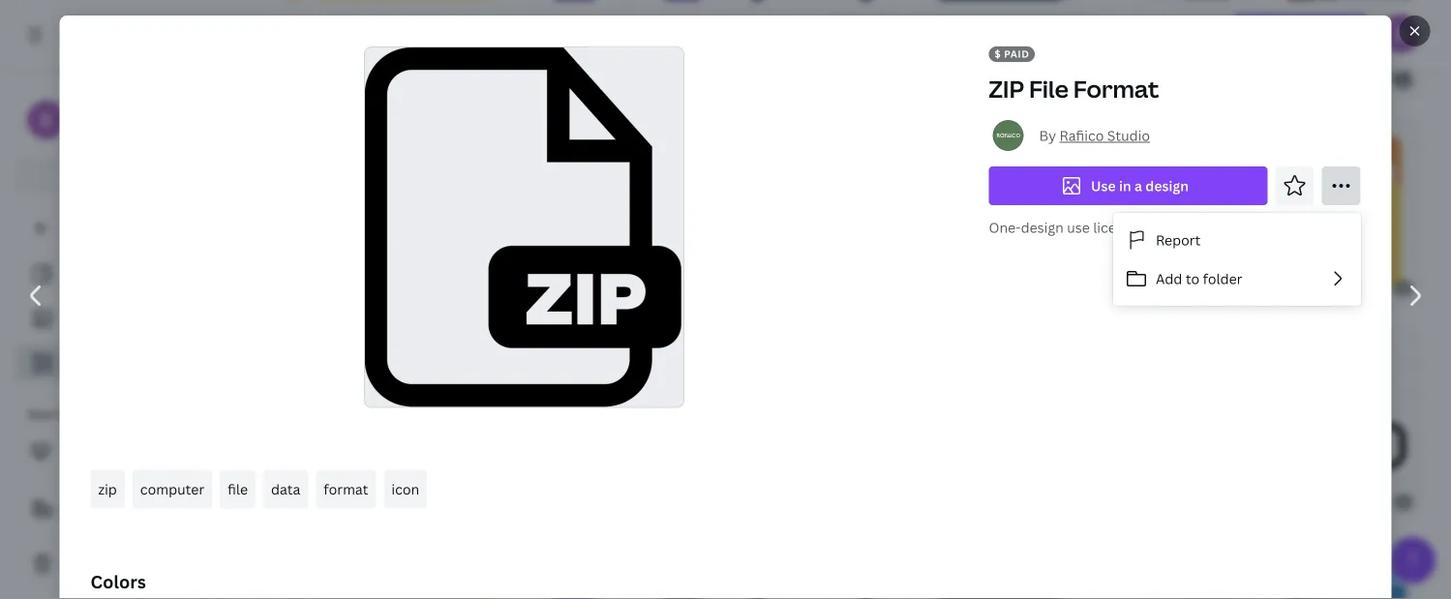 Task type: locate. For each thing, give the bounding box(es) containing it.
1 horizontal spatial to
[[1186, 270, 1200, 288]]

data
[[271, 480, 301, 499]]

indesign icon image
[[1260, 343, 1407, 503]]

a
[[1135, 177, 1143, 195], [109, 500, 116, 519]]

use in a design
[[1092, 177, 1189, 195]]

to right add
[[1186, 270, 1200, 288]]

data link
[[263, 470, 308, 509]]

0 vertical spatial to
[[96, 219, 110, 238]]

to
[[96, 219, 110, 238], [1186, 270, 1200, 288]]

add to folder
[[1156, 270, 1243, 288]]

1 vertical spatial to
[[1186, 270, 1200, 288]]

top level navigation element
[[170, 15, 778, 54]]

one-
[[989, 218, 1021, 237]]

create
[[62, 500, 105, 519]]

icon
[[392, 480, 420, 499]]

a down zip
[[109, 500, 116, 519]]

binders folder image
[[579, 136, 732, 288]]

your
[[27, 406, 53, 422]]

add to folder button
[[1114, 260, 1362, 298]]

to inside button
[[1186, 270, 1200, 288]]

a inside create a team button
[[109, 500, 116, 519]]

zip link
[[91, 470, 125, 509]]

$ for "indesign icon"
[[1401, 496, 1408, 509]]

icon link
[[384, 470, 427, 509]]

use
[[1092, 177, 1116, 195]]

a right in
[[1135, 177, 1143, 195]]

file
[[228, 480, 248, 499]]

zip
[[989, 73, 1025, 105]]

rafiico studio link
[[1060, 126, 1151, 145]]

a inside "use in a design" button
[[1135, 177, 1143, 195]]

1 vertical spatial a
[[109, 500, 116, 519]]

$ for 'floppy disk icon'
[[1063, 75, 1069, 88]]

1 horizontal spatial file folder icon image
[[791, 136, 988, 288]]

use in a design button
[[989, 167, 1268, 205]]

1 vertical spatial design
[[1021, 218, 1064, 237]]

to right back
[[96, 219, 110, 238]]

design left "use"
[[1021, 218, 1064, 237]]

1 horizontal spatial a
[[1135, 177, 1143, 195]]

$
[[995, 47, 1002, 61], [495, 75, 502, 88], [1063, 75, 1069, 88], [1401, 75, 1408, 88], [520, 282, 527, 295], [1160, 282, 1166, 295], [1401, 282, 1408, 295], [1401, 496, 1408, 509]]

0 horizontal spatial to
[[96, 219, 110, 238]]

rafiico
[[1060, 126, 1104, 145]]

studio
[[1108, 126, 1151, 145]]

create a team
[[62, 500, 153, 519]]

mp3 file icon image
[[554, 0, 701, 82]]

file folder icon image
[[791, 136, 988, 288], [1221, 136, 1402, 288], [573, 343, 772, 503]]

design right in
[[1146, 177, 1189, 195]]

0 vertical spatial a
[[1135, 177, 1143, 195]]

computer
[[140, 480, 205, 499]]

1 horizontal spatial zip file format image
[[753, 0, 884, 82]]

0 horizontal spatial design
[[1021, 218, 1064, 237]]

1 horizontal spatial design
[[1146, 177, 1189, 195]]

None search field
[[825, 15, 1103, 54]]

zip
[[98, 480, 117, 499]]

html file icon image
[[497, 557, 638, 600]]

in
[[1120, 177, 1132, 195]]

$ for file folder icon to the right
[[1401, 282, 1408, 295]]

zip file format image
[[753, 0, 884, 82], [365, 47, 684, 407]]

to inside 'link'
[[96, 219, 110, 238]]

design
[[1146, 177, 1189, 195], [1021, 218, 1064, 237]]

0 horizontal spatial a
[[109, 500, 116, 519]]

0 horizontal spatial zip file format image
[[365, 47, 684, 407]]

0 vertical spatial design
[[1146, 177, 1189, 195]]

paid
[[1005, 47, 1030, 61]]



Task type: vqa. For each thing, say whether or not it's contained in the screenshot.
"Personal"
no



Task type: describe. For each thing, give the bounding box(es) containing it.
one-design use license
[[989, 218, 1140, 237]]

psd file image
[[881, 557, 1029, 600]]

format
[[1074, 73, 1160, 105]]

2 horizontal spatial file folder icon image
[[1221, 136, 1402, 288]]

zip file format
[[989, 73, 1160, 105]]

$ for isolated piece of paper design image
[[1401, 75, 1408, 88]]

team
[[120, 500, 153, 519]]

zip folder image
[[289, 0, 494, 82]]

back
[[62, 219, 93, 238]]

home
[[114, 219, 153, 238]]

$ for csv icon
[[1160, 282, 1166, 295]]

license
[[1094, 218, 1140, 237]]

css file icon image
[[1266, 557, 1407, 600]]

trash
[[62, 555, 97, 574]]

svg file icon image
[[1080, 557, 1216, 600]]

back to home
[[62, 219, 153, 238]]

psd file icon image
[[688, 557, 830, 600]]

isolated piece of paper design image
[[1289, 0, 1408, 82]]

file link
[[220, 470, 256, 509]]

csv icon image
[[1044, 136, 1167, 288]]

colors
[[91, 570, 146, 594]]

report button
[[1114, 221, 1362, 260]]

use
[[1067, 218, 1090, 237]]

pdf file icon image
[[283, 557, 445, 600]]

doc file format image
[[1118, 0, 1240, 82]]

report
[[1156, 231, 1201, 249]]

0 horizontal spatial file folder icon image
[[573, 343, 772, 503]]

by
[[1040, 126, 1057, 145]]

folder
[[1203, 270, 1243, 288]]

format link
[[316, 470, 376, 509]]

back to home link
[[15, 209, 252, 248]]

open file icon image
[[289, 343, 509, 503]]

folder file yellow document info icon. vector graphic image
[[290, 136, 517, 288]]

add
[[1156, 270, 1183, 288]]

your content
[[27, 406, 102, 422]]

create a team button
[[15, 490, 252, 529]]

to for add
[[1186, 270, 1200, 288]]

design inside button
[[1146, 177, 1189, 195]]

$ paid
[[995, 47, 1030, 61]]

trash link
[[15, 545, 252, 584]]

content
[[56, 406, 102, 422]]

$ for folder file yellow document info icon. vector graphic
[[520, 282, 527, 295]]

format
[[324, 480, 368, 499]]

computer link
[[132, 470, 212, 509]]

floppy disk icon image
[[935, 0, 1068, 82]]

$ for zip folder image
[[495, 75, 502, 88]]

by rafiico studio
[[1040, 126, 1151, 145]]

file
[[1029, 73, 1069, 105]]

to for back
[[96, 219, 110, 238]]



